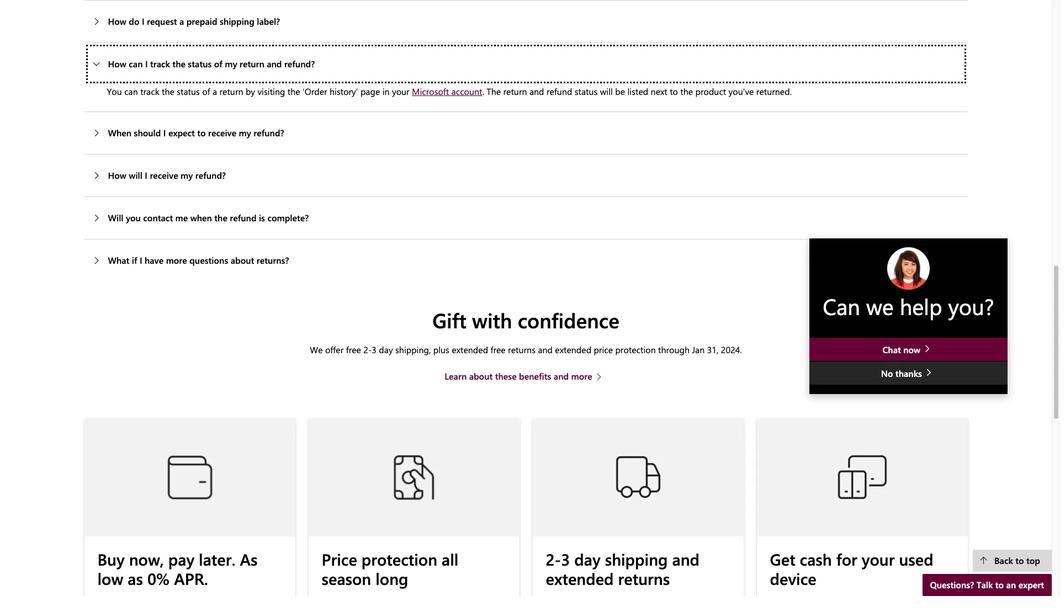 Task type: describe. For each thing, give the bounding box(es) containing it.
top
[[1027, 555, 1041, 567]]

you can track the status of a return by visiting the 'order history' page in your microsoft account . the return and refund status will be listed next to the product you've returned.
[[107, 85, 792, 97]]

thanks
[[896, 368, 922, 380]]

page
[[361, 85, 380, 97]]

low
[[97, 568, 123, 589]]

track inside dropdown button
[[150, 58, 170, 69]]

how do i request a prepaid shipping label?
[[108, 15, 280, 27]]

history'
[[330, 85, 358, 97]]

microsoft
[[412, 85, 449, 97]]

cash
[[800, 549, 832, 570]]

later.
[[199, 549, 236, 570]]

0 vertical spatial your
[[392, 85, 410, 97]]

through
[[658, 344, 690, 356]]

1 horizontal spatial about
[[469, 371, 493, 382]]

used
[[899, 549, 934, 570]]

about inside dropdown button
[[231, 255, 254, 266]]

0 horizontal spatial day
[[379, 344, 393, 356]]

expert
[[1019, 579, 1045, 591]]

for
[[837, 549, 858, 570]]

gift with confidence
[[433, 306, 620, 334]]

more inside dropdown button
[[166, 255, 187, 266]]

get
[[770, 549, 796, 570]]

get cash for your used device
[[770, 549, 934, 589]]

price
[[594, 344, 613, 356]]

these
[[495, 371, 517, 382]]

the left 'order
[[288, 85, 300, 97]]

complete?
[[268, 212, 309, 224]]

shipping,
[[396, 344, 431, 356]]

do
[[129, 15, 139, 27]]

offer
[[325, 344, 344, 356]]

questions? talk to an expert button
[[923, 574, 1052, 597]]

pay
[[168, 549, 195, 570]]

device
[[770, 568, 817, 589]]

questions
[[190, 255, 228, 266]]

status inside dropdown button
[[188, 58, 212, 69]]

price
[[322, 549, 357, 570]]

2024.
[[721, 344, 742, 356]]

how will i receive my refund? button
[[84, 155, 968, 197]]

plus
[[433, 344, 450, 356]]

me
[[175, 212, 188, 224]]

refund? inside dropdown button
[[284, 58, 315, 69]]

with
[[472, 306, 512, 334]]

to left 'top' on the bottom right of page
[[1016, 555, 1024, 567]]

learn about these benefits and more
[[445, 371, 593, 382]]

returns?
[[257, 255, 289, 266]]

return inside dropdown button
[[240, 58, 264, 69]]

the
[[487, 85, 501, 97]]

chat
[[883, 344, 901, 355]]

jan
[[692, 344, 705, 356]]

in
[[383, 85, 390, 97]]

prepaid
[[187, 15, 217, 27]]

1 horizontal spatial refund
[[547, 85, 572, 97]]

1 vertical spatial refund?
[[254, 127, 284, 139]]

visiting
[[258, 85, 285, 97]]

you?
[[949, 292, 995, 321]]

how for how do i request a prepaid shipping label?
[[108, 15, 126, 27]]

i for track
[[145, 58, 148, 69]]

we
[[867, 292, 894, 321]]

buy now, pay later. as low as 0% apr.
[[97, 549, 258, 589]]

when should i expect to receive my refund? button
[[84, 112, 968, 154]]

chat now
[[883, 344, 923, 355]]

what if i have more questions about returns?
[[108, 255, 289, 266]]

can for you
[[124, 85, 138, 97]]

extended inside 2-3 day shipping and extended returns
[[546, 568, 614, 589]]

1 vertical spatial my
[[239, 127, 251, 139]]

will you contact me when the refund is complete?
[[108, 212, 309, 224]]

how for how can i track the status of my return and refund?
[[108, 58, 126, 69]]

request
[[147, 15, 177, 27]]

an
[[1007, 579, 1017, 591]]

will
[[108, 212, 123, 224]]

2 free from the left
[[491, 344, 506, 356]]

0%
[[147, 568, 170, 589]]

3 inside 2-3 day shipping and extended returns
[[561, 549, 570, 570]]

0 horizontal spatial returns
[[508, 344, 536, 356]]

0 vertical spatial 3
[[372, 344, 377, 356]]

you
[[126, 212, 141, 224]]

returned.
[[757, 85, 792, 97]]

as
[[240, 549, 258, 570]]

apr.
[[174, 568, 208, 589]]

no thanks button
[[810, 362, 1008, 385]]

0 vertical spatial 2-
[[364, 344, 372, 356]]

status down how can i track the status of my return and refund?
[[177, 85, 200, 97]]

0 vertical spatial protection
[[616, 344, 656, 356]]

2 vertical spatial refund?
[[195, 169, 226, 181]]

account
[[452, 85, 482, 97]]

and inside 2-3 day shipping and extended returns
[[673, 549, 700, 570]]

benefits
[[519, 371, 552, 382]]

the up expect
[[162, 85, 174, 97]]

back
[[995, 555, 1014, 567]]

learn about these benefits and more link
[[445, 370, 607, 383]]

now,
[[129, 549, 164, 570]]

1 horizontal spatial more
[[571, 371, 593, 382]]

you've
[[729, 85, 754, 97]]

learn
[[445, 371, 467, 382]]

to right expect
[[197, 127, 206, 139]]

no thanks
[[881, 368, 925, 380]]



Task type: vqa. For each thing, say whether or not it's contained in the screenshot.
Account
yes



Task type: locate. For each thing, give the bounding box(es) containing it.
gift
[[433, 306, 467, 334]]

if
[[132, 255, 137, 266]]

status
[[188, 58, 212, 69], [177, 85, 200, 97], [575, 85, 598, 97]]

return up by at the left top of page
[[240, 58, 264, 69]]

listed
[[628, 85, 649, 97]]

more right have
[[166, 255, 187, 266]]

i for expect
[[163, 127, 166, 139]]

the
[[173, 58, 186, 69], [162, 85, 174, 97], [288, 85, 300, 97], [681, 85, 693, 97], [214, 212, 228, 224]]

receive up contact
[[150, 169, 178, 181]]

protection right price
[[616, 344, 656, 356]]

price protection all season long
[[322, 549, 459, 589]]

status left the be
[[575, 85, 598, 97]]

day
[[379, 344, 393, 356], [575, 549, 601, 570]]

0 horizontal spatial your
[[392, 85, 410, 97]]

1 horizontal spatial day
[[575, 549, 601, 570]]

0 vertical spatial more
[[166, 255, 187, 266]]

refund
[[547, 85, 572, 97], [230, 212, 257, 224]]

contact
[[143, 212, 173, 224]]

1 how from the top
[[108, 15, 126, 27]]

0 vertical spatial will
[[600, 85, 613, 97]]

by
[[246, 85, 255, 97]]

0 vertical spatial about
[[231, 255, 254, 266]]

shipping inside how do i request a prepaid shipping label? dropdown button
[[220, 15, 255, 27]]

0 horizontal spatial a
[[179, 15, 184, 27]]

i inside what if i have more questions about returns? dropdown button
[[140, 255, 142, 266]]

can for how
[[129, 58, 143, 69]]

buy
[[97, 549, 125, 570]]

label?
[[257, 15, 280, 27]]

i right the do
[[142, 15, 144, 27]]

of down how can i track the status of my return and refund?
[[202, 85, 210, 97]]

the inside dropdown button
[[173, 58, 186, 69]]

confidence
[[518, 306, 620, 334]]

back to top
[[995, 555, 1041, 567]]

1 vertical spatial about
[[469, 371, 493, 382]]

when
[[108, 127, 132, 139]]

1 horizontal spatial 3
[[561, 549, 570, 570]]

1 vertical spatial 3
[[561, 549, 570, 570]]

help
[[900, 292, 943, 321]]

0 horizontal spatial 2-
[[364, 344, 372, 356]]

0 horizontal spatial my
[[181, 169, 193, 181]]

1 vertical spatial track
[[140, 85, 159, 97]]

what if i have more questions about returns? button
[[84, 240, 968, 282]]

how left the do
[[108, 15, 126, 27]]

0 horizontal spatial shipping
[[220, 15, 255, 27]]

season
[[322, 568, 371, 589]]

0 vertical spatial track
[[150, 58, 170, 69]]

as
[[128, 568, 143, 589]]

1 horizontal spatial your
[[862, 549, 895, 570]]

will up you
[[129, 169, 142, 181]]

receive right expect
[[208, 127, 237, 139]]

free
[[346, 344, 361, 356], [491, 344, 506, 356]]

i inside "how will i receive my refund?" dropdown button
[[145, 169, 148, 181]]

how will i receive my refund?
[[108, 169, 226, 181]]

how for how will i receive my refund?
[[108, 169, 126, 181]]

when should i expect to receive my refund?
[[108, 127, 284, 139]]

can inside dropdown button
[[129, 58, 143, 69]]

refund?
[[284, 58, 315, 69], [254, 127, 284, 139], [195, 169, 226, 181]]

1 horizontal spatial receive
[[208, 127, 237, 139]]

how do i request a prepaid shipping label? button
[[84, 0, 968, 42]]

will inside dropdown button
[[129, 169, 142, 181]]

1 horizontal spatial will
[[600, 85, 613, 97]]

how up the you in the left top of the page
[[108, 58, 126, 69]]

your right the for
[[862, 549, 895, 570]]

0 horizontal spatial of
[[202, 85, 210, 97]]

be
[[616, 85, 625, 97]]

1 horizontal spatial free
[[491, 344, 506, 356]]

talk
[[977, 579, 993, 591]]

refund left is
[[230, 212, 257, 224]]

chat now button
[[810, 338, 1008, 361]]

protection
[[616, 344, 656, 356], [362, 549, 438, 570]]

0 horizontal spatial about
[[231, 255, 254, 266]]

we
[[310, 344, 323, 356]]

i inside how do i request a prepaid shipping label? dropdown button
[[142, 15, 144, 27]]

will left the be
[[600, 85, 613, 97]]

all
[[442, 549, 459, 570]]

about
[[231, 255, 254, 266], [469, 371, 493, 382]]

microsoft account link
[[412, 85, 482, 97]]

3 how from the top
[[108, 169, 126, 181]]

i for receive
[[145, 169, 148, 181]]

product
[[696, 85, 726, 97]]

0 horizontal spatial protection
[[362, 549, 438, 570]]

extended
[[452, 344, 488, 356], [555, 344, 592, 356], [546, 568, 614, 589]]

expect
[[168, 127, 195, 139]]

1 horizontal spatial a
[[213, 85, 217, 97]]

about left returns?
[[231, 255, 254, 266]]

1 horizontal spatial of
[[214, 58, 223, 69]]

1 vertical spatial of
[[202, 85, 210, 97]]

my
[[225, 58, 237, 69], [239, 127, 251, 139], [181, 169, 193, 181]]

questions?
[[931, 579, 975, 591]]

questions? talk to an expert
[[931, 579, 1045, 591]]

of inside dropdown button
[[214, 58, 223, 69]]

1 vertical spatial shipping
[[605, 549, 668, 570]]

more right "benefits"
[[571, 371, 593, 382]]

2 horizontal spatial my
[[239, 127, 251, 139]]

can right the you in the left top of the page
[[124, 85, 138, 97]]

return left by at the left top of page
[[220, 85, 243, 97]]

status down prepaid
[[188, 58, 212, 69]]

0 vertical spatial returns
[[508, 344, 536, 356]]

about left these
[[469, 371, 493, 382]]

receive inside when should i expect to receive my refund? dropdown button
[[208, 127, 237, 139]]

how can i track the status of my return and refund?
[[108, 58, 315, 69]]

the inside dropdown button
[[214, 212, 228, 224]]

free right offer
[[346, 344, 361, 356]]

1 vertical spatial more
[[571, 371, 593, 382]]

0 vertical spatial shipping
[[220, 15, 255, 27]]

free up these
[[491, 344, 506, 356]]

0 vertical spatial refund
[[547, 85, 572, 97]]

receive inside "how will i receive my refund?" dropdown button
[[150, 169, 178, 181]]

31,
[[707, 344, 719, 356]]

1 vertical spatial 2-
[[546, 549, 561, 570]]

1 vertical spatial receive
[[150, 169, 178, 181]]

a right 'request'
[[179, 15, 184, 27]]

0 horizontal spatial 3
[[372, 344, 377, 356]]

0 horizontal spatial refund
[[230, 212, 257, 224]]

can
[[823, 292, 861, 321]]

i for have
[[140, 255, 142, 266]]

protection left all
[[362, 549, 438, 570]]

0 horizontal spatial receive
[[150, 169, 178, 181]]

no
[[881, 368, 893, 380]]

and
[[267, 58, 282, 69], [530, 85, 544, 97], [538, 344, 553, 356], [554, 371, 569, 382], [673, 549, 700, 570]]

protection inside price protection all season long
[[362, 549, 438, 570]]

my inside dropdown button
[[225, 58, 237, 69]]

how up will
[[108, 169, 126, 181]]

return right the
[[503, 85, 527, 97]]

to
[[670, 85, 678, 97], [197, 127, 206, 139], [1016, 555, 1024, 567], [996, 579, 1004, 591]]

receive
[[208, 127, 237, 139], [150, 169, 178, 181]]

0 vertical spatial refund?
[[284, 58, 315, 69]]

refund down how can i track the status of my return and refund? dropdown button
[[547, 85, 572, 97]]

refund? down 'visiting'
[[254, 127, 284, 139]]

of down prepaid
[[214, 58, 223, 69]]

2 vertical spatial how
[[108, 169, 126, 181]]

day inside 2-3 day shipping and extended returns
[[575, 549, 601, 570]]

2 vertical spatial my
[[181, 169, 193, 181]]

what
[[108, 255, 129, 266]]

to right next
[[670, 85, 678, 97]]

1 vertical spatial can
[[124, 85, 138, 97]]

long
[[376, 568, 409, 589]]

1 vertical spatial how
[[108, 58, 126, 69]]

shipping inside 2-3 day shipping and extended returns
[[605, 549, 668, 570]]

i inside when should i expect to receive my refund? dropdown button
[[163, 127, 166, 139]]

is
[[259, 212, 265, 224]]

should
[[134, 127, 161, 139]]

.
[[482, 85, 484, 97]]

1 free from the left
[[346, 344, 361, 356]]

2-3 day shipping and extended returns
[[546, 549, 700, 589]]

1 vertical spatial refund
[[230, 212, 257, 224]]

i right if
[[140, 255, 142, 266]]

0 vertical spatial of
[[214, 58, 223, 69]]

1 horizontal spatial returns
[[618, 568, 670, 589]]

a
[[179, 15, 184, 27], [213, 85, 217, 97]]

have
[[145, 255, 164, 266]]

and inside dropdown button
[[267, 58, 282, 69]]

you
[[107, 85, 122, 97]]

return
[[240, 58, 264, 69], [220, 85, 243, 97], [503, 85, 527, 97]]

1 vertical spatial protection
[[362, 549, 438, 570]]

returns inside 2-3 day shipping and extended returns
[[618, 568, 670, 589]]

how inside dropdown button
[[108, 58, 126, 69]]

your right in at the top left of the page
[[392, 85, 410, 97]]

i for request
[[142, 15, 144, 27]]

i left expect
[[163, 127, 166, 139]]

the down how do i request a prepaid shipping label?
[[173, 58, 186, 69]]

can we help you?
[[823, 292, 995, 321]]

1 vertical spatial will
[[129, 169, 142, 181]]

0 vertical spatial can
[[129, 58, 143, 69]]

refund inside will you contact me when the refund is complete? dropdown button
[[230, 212, 257, 224]]

a inside dropdown button
[[179, 15, 184, 27]]

back to top link
[[973, 550, 1052, 572]]

0 horizontal spatial free
[[346, 344, 361, 356]]

i inside how can i track the status of my return and refund? dropdown button
[[145, 58, 148, 69]]

1 horizontal spatial shipping
[[605, 549, 668, 570]]

i
[[142, 15, 144, 27], [145, 58, 148, 69], [163, 127, 166, 139], [145, 169, 148, 181], [140, 255, 142, 266]]

i down should at the left of page
[[145, 169, 148, 181]]

0 vertical spatial receive
[[208, 127, 237, 139]]

1 vertical spatial returns
[[618, 568, 670, 589]]

1 vertical spatial a
[[213, 85, 217, 97]]

can down the do
[[129, 58, 143, 69]]

0 vertical spatial how
[[108, 15, 126, 27]]

1 horizontal spatial protection
[[616, 344, 656, 356]]

'order
[[303, 85, 327, 97]]

track
[[150, 58, 170, 69], [140, 85, 159, 97]]

the right when
[[214, 212, 228, 224]]

track right the you in the left top of the page
[[140, 85, 159, 97]]

we offer free 2-3 day shipping, plus extended free returns and extended price protection through jan 31, 2024.
[[310, 344, 742, 356]]

the left product
[[681, 85, 693, 97]]

1 vertical spatial your
[[862, 549, 895, 570]]

your inside the get cash for your used device
[[862, 549, 895, 570]]

to left an
[[996, 579, 1004, 591]]

2- inside 2-3 day shipping and extended returns
[[546, 549, 561, 570]]

1 vertical spatial day
[[575, 549, 601, 570]]

how
[[108, 15, 126, 27], [108, 58, 126, 69], [108, 169, 126, 181]]

0 vertical spatial my
[[225, 58, 237, 69]]

1 horizontal spatial 2-
[[546, 549, 561, 570]]

track down 'request'
[[150, 58, 170, 69]]

0 vertical spatial day
[[379, 344, 393, 356]]

now
[[904, 344, 921, 355]]

will
[[600, 85, 613, 97], [129, 169, 142, 181]]

0 vertical spatial a
[[179, 15, 184, 27]]

a down how can i track the status of my return and refund?
[[213, 85, 217, 97]]

2 how from the top
[[108, 58, 126, 69]]

i down 'request'
[[145, 58, 148, 69]]

how can i track the status of my return and refund? button
[[84, 43, 968, 85]]

refund? up 'order
[[284, 58, 315, 69]]

0 horizontal spatial will
[[129, 169, 142, 181]]

when
[[190, 212, 212, 224]]

1 horizontal spatial my
[[225, 58, 237, 69]]

refund? up 'will you contact me when the refund is complete?'
[[195, 169, 226, 181]]

0 horizontal spatial more
[[166, 255, 187, 266]]



